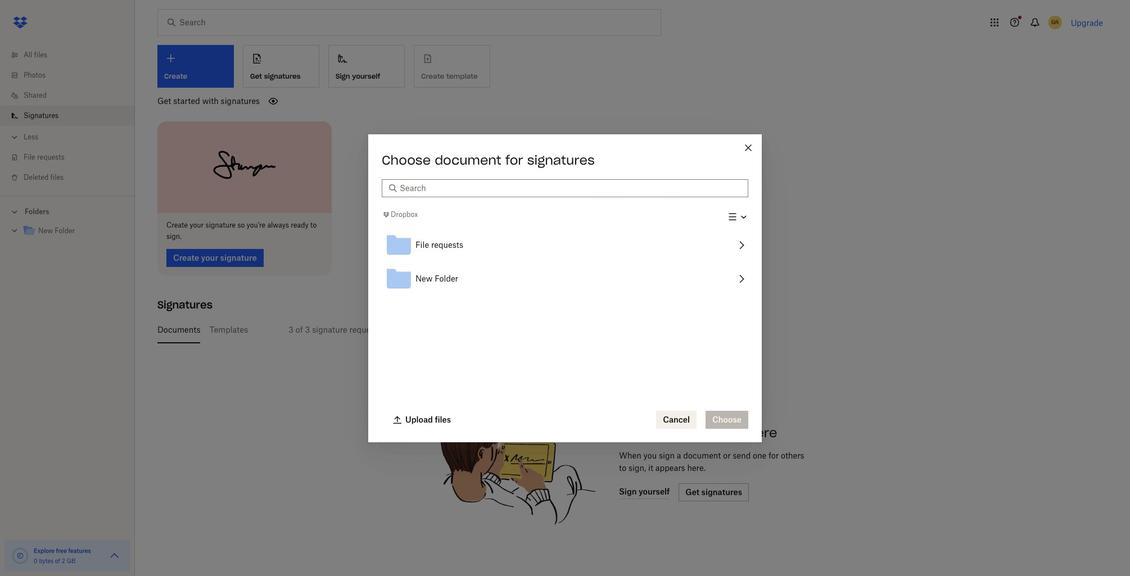 Task type: locate. For each thing, give the bounding box(es) containing it.
1 vertical spatial requests
[[431, 240, 463, 249]]

0 horizontal spatial document
[[435, 152, 501, 168]]

get inside get signatures "button"
[[250, 72, 262, 80]]

all files link
[[9, 45, 135, 65]]

less image
[[9, 132, 20, 143]]

documents left templates
[[157, 325, 200, 334]]

files right all
[[34, 51, 47, 59]]

0 vertical spatial new
[[38, 227, 53, 235]]

documents up "you" at right
[[619, 425, 693, 440]]

new down folders
[[38, 227, 53, 235]]

signature inside create your signature so you're always ready to sign.
[[206, 221, 236, 229]]

0 vertical spatial to
[[310, 221, 317, 229]]

0 horizontal spatial get
[[157, 96, 171, 106]]

templates tab
[[209, 316, 248, 343]]

1 horizontal spatial document
[[683, 451, 721, 460]]

to
[[310, 221, 317, 229], [619, 463, 626, 473]]

others
[[781, 451, 804, 460]]

0 vertical spatial file
[[24, 153, 35, 161]]

0 horizontal spatial files
[[34, 51, 47, 59]]

1 horizontal spatial yourself
[[473, 325, 503, 334]]

0 horizontal spatial of
[[55, 558, 60, 564]]

unlimited.
[[514, 325, 551, 334]]

to right the ready
[[310, 221, 317, 229]]

0 horizontal spatial new folder
[[38, 227, 75, 235]]

row group inside choose document for signatures "dialog"
[[382, 228, 748, 296]]

documents for documents
[[157, 325, 200, 334]]

new
[[38, 227, 53, 235], [415, 274, 433, 283]]

always
[[267, 221, 289, 229]]

1 horizontal spatial new folder
[[415, 274, 458, 283]]

yourself inside "button"
[[352, 72, 380, 80]]

0 vertical spatial files
[[34, 51, 47, 59]]

requests
[[37, 153, 65, 161], [431, 240, 463, 249], [349, 325, 381, 334]]

documents appear here
[[619, 425, 777, 440]]

all
[[24, 51, 32, 59]]

new up month.
[[415, 274, 433, 283]]

0 horizontal spatial file
[[24, 153, 35, 161]]

folder
[[55, 227, 75, 235], [435, 274, 458, 283]]

get for get started with signatures
[[157, 96, 171, 106]]

0 vertical spatial documents
[[157, 325, 200, 334]]

new inside button
[[415, 274, 433, 283]]

signatures list item
[[0, 106, 135, 126]]

files inside button
[[435, 415, 451, 424]]

0 horizontal spatial file requests
[[24, 153, 65, 161]]

0 vertical spatial folder
[[55, 227, 75, 235]]

0 horizontal spatial 3
[[289, 325, 293, 334]]

upgrade link
[[1071, 18, 1103, 27]]

send
[[733, 451, 751, 460]]

signatures down "shared"
[[24, 111, 59, 120]]

file down dropbox
[[415, 240, 429, 249]]

ready
[[291, 221, 308, 229]]

files right upload
[[435, 415, 451, 424]]

0 horizontal spatial requests
[[37, 153, 65, 161]]

0 vertical spatial signatures
[[24, 111, 59, 120]]

file requests down dropbox
[[415, 240, 463, 249]]

1 vertical spatial get
[[157, 96, 171, 106]]

of
[[296, 325, 303, 334], [55, 558, 60, 564]]

file requests
[[24, 153, 65, 161], [415, 240, 463, 249]]

0 horizontal spatial yourself
[[352, 72, 380, 80]]

1 vertical spatial files
[[50, 173, 64, 182]]

1 vertical spatial signature
[[312, 325, 347, 334]]

upload
[[405, 415, 433, 424]]

requests inside tab list
[[349, 325, 381, 334]]

list
[[0, 38, 135, 196]]

0 horizontal spatial new
[[38, 227, 53, 235]]

new folder inside button
[[415, 274, 458, 283]]

1 horizontal spatial requests
[[349, 325, 381, 334]]

file down less
[[24, 153, 35, 161]]

yourself
[[352, 72, 380, 80], [473, 325, 503, 334]]

1 vertical spatial documents
[[619, 425, 693, 440]]

0 horizontal spatial for
[[505, 152, 523, 168]]

Search text field
[[400, 182, 742, 194]]

0 vertical spatial for
[[505, 152, 523, 168]]

folders button
[[0, 203, 135, 220]]

you're
[[247, 221, 265, 229]]

1 horizontal spatial files
[[50, 173, 64, 182]]

get
[[250, 72, 262, 80], [157, 96, 171, 106]]

row group
[[382, 228, 748, 296]]

1 horizontal spatial new
[[415, 274, 433, 283]]

signatures inside "button"
[[264, 72, 301, 80]]

1 horizontal spatial file requests
[[415, 240, 463, 249]]

features
[[68, 548, 91, 554]]

folder for new folder link
[[55, 227, 75, 235]]

1 vertical spatial document
[[683, 451, 721, 460]]

to inside create your signature so you're always ready to sign.
[[310, 221, 317, 229]]

1 horizontal spatial for
[[769, 451, 779, 460]]

1 vertical spatial new folder
[[415, 274, 458, 283]]

0 vertical spatial signature
[[206, 221, 236, 229]]

new for new folder link
[[38, 227, 53, 235]]

1 horizontal spatial 3
[[305, 325, 310, 334]]

you
[[643, 451, 657, 460]]

signatures
[[24, 111, 59, 120], [157, 298, 213, 311]]

requests inside file requests button
[[431, 240, 463, 249]]

1 vertical spatial file
[[415, 240, 429, 249]]

0 vertical spatial of
[[296, 325, 303, 334]]

get signatures button
[[243, 45, 319, 88]]

started
[[173, 96, 200, 106]]

files for all files
[[34, 51, 47, 59]]

all files
[[24, 51, 47, 59]]

1 vertical spatial new
[[415, 274, 433, 283]]

photos
[[24, 71, 46, 79]]

less
[[24, 133, 38, 141]]

1 horizontal spatial of
[[296, 325, 303, 334]]

new folder
[[38, 227, 75, 235], [415, 274, 458, 283]]

is
[[505, 325, 511, 334]]

file requests up deleted files
[[24, 153, 65, 161]]

get up get started with signatures
[[250, 72, 262, 80]]

2 horizontal spatial signatures
[[527, 152, 595, 168]]

file requests inside button
[[415, 240, 463, 249]]

0
[[34, 558, 37, 564]]

0 horizontal spatial documents
[[157, 325, 200, 334]]

with
[[202, 96, 219, 106]]

month.
[[414, 325, 440, 334]]

file requests button
[[382, 228, 748, 262]]

0 vertical spatial file requests
[[24, 153, 65, 161]]

sign
[[659, 451, 675, 460]]

requests inside file requests link
[[37, 153, 65, 161]]

2 horizontal spatial files
[[435, 415, 451, 424]]

signatures for choose document for signatures
[[527, 152, 595, 168]]

create your signature so you're always ready to sign.
[[166, 221, 317, 240]]

1 horizontal spatial to
[[619, 463, 626, 473]]

explore
[[34, 548, 55, 554]]

sign
[[336, 72, 350, 80]]

folder inside button
[[435, 274, 458, 283]]

0 vertical spatial requests
[[37, 153, 65, 161]]

templates
[[209, 325, 248, 334]]

new folder button
[[382, 262, 748, 296]]

list containing all files
[[0, 38, 135, 196]]

documents tab
[[157, 316, 200, 343]]

gb
[[67, 558, 75, 564]]

2 vertical spatial requests
[[349, 325, 381, 334]]

to inside when you sign a document or send one for others to sign, it appears here.
[[619, 463, 626, 473]]

upload files button
[[386, 411, 458, 429]]

here.
[[687, 463, 706, 473]]

row group containing file requests
[[382, 228, 748, 296]]

1 horizontal spatial signature
[[312, 325, 347, 334]]

1 vertical spatial of
[[55, 558, 60, 564]]

0 horizontal spatial folder
[[55, 227, 75, 235]]

0 vertical spatial new folder
[[38, 227, 75, 235]]

1 vertical spatial for
[[769, 451, 779, 460]]

sign.
[[166, 232, 182, 240]]

0 horizontal spatial to
[[310, 221, 317, 229]]

file
[[24, 153, 35, 161], [415, 240, 429, 249]]

folder up the signing
[[435, 274, 458, 283]]

0 vertical spatial signatures
[[264, 72, 301, 80]]

1 vertical spatial folder
[[435, 274, 458, 283]]

1 vertical spatial to
[[619, 463, 626, 473]]

files
[[34, 51, 47, 59], [50, 173, 64, 182], [435, 415, 451, 424]]

file requests link
[[9, 147, 135, 168]]

document
[[435, 152, 501, 168], [683, 451, 721, 460]]

for
[[505, 152, 523, 168], [769, 451, 779, 460]]

signature
[[206, 221, 236, 229], [312, 325, 347, 334]]

2
[[62, 558, 65, 564]]

for inside "dialog"
[[505, 152, 523, 168]]

1 vertical spatial file requests
[[415, 240, 463, 249]]

2 horizontal spatial requests
[[431, 240, 463, 249]]

0 vertical spatial yourself
[[352, 72, 380, 80]]

to down "when"
[[619, 463, 626, 473]]

upgrade
[[1071, 18, 1103, 27]]

documents
[[157, 325, 200, 334], [619, 425, 693, 440]]

get signatures
[[250, 72, 301, 80]]

files right "deleted"
[[50, 173, 64, 182]]

1 horizontal spatial signatures
[[264, 72, 301, 80]]

appears
[[655, 463, 685, 473]]

new folder for new folder link
[[38, 227, 75, 235]]

create
[[166, 221, 188, 229]]

signatures inside "dialog"
[[527, 152, 595, 168]]

folder down folders "button"
[[55, 227, 75, 235]]

new folder down folders "button"
[[38, 227, 75, 235]]

0 horizontal spatial signature
[[206, 221, 236, 229]]

deleted files link
[[9, 168, 135, 188]]

2 vertical spatial files
[[435, 415, 451, 424]]

deleted files
[[24, 173, 64, 182]]

dropbox
[[391, 210, 418, 219]]

1 horizontal spatial documents
[[619, 425, 693, 440]]

of inside explore free features 0 bytes of 2 gb
[[55, 558, 60, 564]]

get started with signatures
[[157, 96, 260, 106]]

1 vertical spatial signatures
[[221, 96, 260, 106]]

new folder up month.
[[415, 274, 458, 283]]

1 horizontal spatial file
[[415, 240, 429, 249]]

tab list
[[157, 316, 1108, 343]]

0 horizontal spatial signatures
[[221, 96, 260, 106]]

2 vertical spatial signatures
[[527, 152, 595, 168]]

signing
[[442, 325, 471, 334]]

signatures
[[264, 72, 301, 80], [221, 96, 260, 106], [527, 152, 595, 168]]

signatures up documents tab
[[157, 298, 213, 311]]

0 vertical spatial document
[[435, 152, 501, 168]]

1 vertical spatial signatures
[[157, 298, 213, 311]]

file inside list
[[24, 153, 35, 161]]

0 vertical spatial get
[[250, 72, 262, 80]]

yourself left is
[[473, 325, 503, 334]]

3
[[289, 325, 293, 334], [305, 325, 310, 334]]

file requests inside list
[[24, 153, 65, 161]]

0 horizontal spatial signatures
[[24, 111, 59, 120]]

sign,
[[629, 463, 646, 473]]

yourself right the 'sign'
[[352, 72, 380, 80]]

1 horizontal spatial folder
[[435, 274, 458, 283]]

1 horizontal spatial get
[[250, 72, 262, 80]]

get left started
[[157, 96, 171, 106]]

dropbox image
[[9, 11, 31, 34]]



Task type: vqa. For each thing, say whether or not it's contained in the screenshot.
fast
no



Task type: describe. For each thing, give the bounding box(es) containing it.
free
[[56, 548, 67, 554]]

1 vertical spatial yourself
[[473, 325, 503, 334]]

or
[[723, 451, 731, 460]]

dropbox link
[[382, 209, 418, 220]]

cancel
[[663, 415, 690, 424]]

new for new folder button
[[415, 274, 433, 283]]

files for deleted files
[[50, 173, 64, 182]]

tab list containing documents
[[157, 316, 1108, 343]]

left
[[384, 325, 396, 334]]

when you sign a document or send one for others to sign, it appears here.
[[619, 451, 804, 473]]

sign yourself button
[[328, 45, 405, 88]]

bytes
[[39, 558, 53, 564]]

a
[[677, 451, 681, 460]]

signatures inside list item
[[24, 111, 59, 120]]

documents for documents appear here
[[619, 425, 693, 440]]

file inside button
[[415, 240, 429, 249]]

document inside "dialog"
[[435, 152, 501, 168]]

choose document for signatures
[[382, 152, 595, 168]]

photos link
[[9, 65, 135, 85]]

quota usage element
[[11, 547, 29, 565]]

1 horizontal spatial signatures
[[157, 298, 213, 311]]

signatures for get started with signatures
[[221, 96, 260, 106]]

1 3 from the left
[[289, 325, 293, 334]]

for inside when you sign a document or send one for others to sign, it appears here.
[[769, 451, 779, 460]]

this
[[398, 325, 412, 334]]

so
[[237, 221, 245, 229]]

2 3 from the left
[[305, 325, 310, 334]]

document inside when you sign a document or send one for others to sign, it appears here.
[[683, 451, 721, 460]]

upload files
[[405, 415, 451, 424]]

3 of 3 signature requests left this month. signing yourself is unlimited.
[[289, 325, 551, 334]]

choose
[[382, 152, 431, 168]]

shared
[[24, 91, 47, 100]]

here
[[748, 425, 777, 440]]

folders
[[25, 207, 49, 216]]

new folder link
[[22, 224, 126, 239]]

appear
[[697, 425, 744, 440]]

when
[[619, 451, 641, 460]]

choose document for signatures dialog
[[368, 134, 762, 442]]

cancel button
[[656, 411, 697, 429]]

one
[[753, 451, 766, 460]]

folder for new folder button
[[435, 274, 458, 283]]

files for upload files
[[435, 415, 451, 424]]

get for get signatures
[[250, 72, 262, 80]]

it
[[648, 463, 653, 473]]

of inside tab list
[[296, 325, 303, 334]]

deleted
[[24, 173, 49, 182]]

explore free features 0 bytes of 2 gb
[[34, 548, 91, 564]]

new folder for new folder button
[[415, 274, 458, 283]]

signatures link
[[9, 106, 135, 126]]

sign yourself
[[336, 72, 380, 80]]

your
[[190, 221, 204, 229]]

shared link
[[9, 85, 135, 106]]



